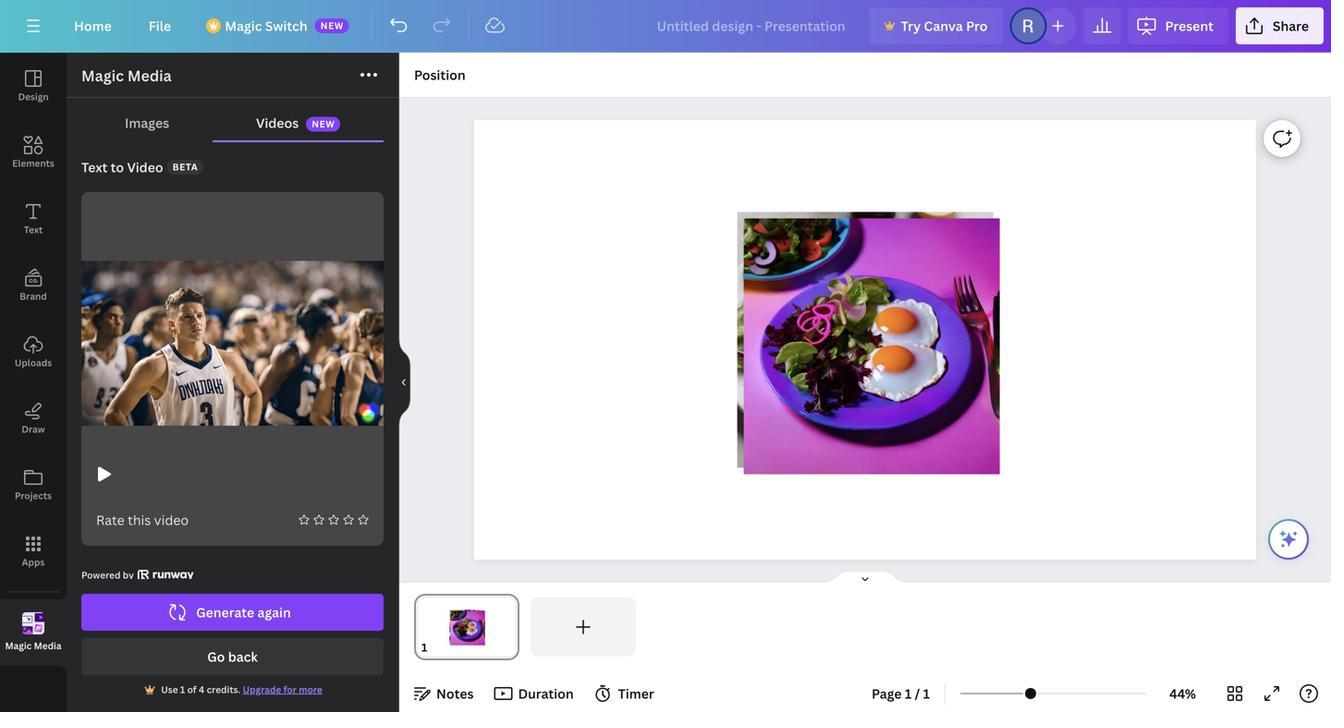 Task type: locate. For each thing, give the bounding box(es) containing it.
media inside button
[[34, 640, 62, 652]]

apps button
[[0, 519, 67, 585]]

Page title text field
[[435, 639, 443, 657]]

1 horizontal spatial magic
[[81, 66, 124, 85]]

design
[[18, 91, 49, 103]]

magic left "switch" on the top left of the page
[[225, 17, 262, 35]]

generate again button
[[81, 594, 384, 631]]

design button
[[0, 53, 67, 119]]

magic switch
[[225, 17, 307, 35]]

4
[[199, 684, 204, 696]]

new
[[320, 19, 344, 32], [312, 118, 335, 131]]

new right 'videos'
[[312, 118, 335, 131]]

44%
[[1169, 685, 1196, 703]]

1 for /
[[905, 685, 912, 703]]

0 horizontal spatial text
[[24, 224, 43, 236]]

generate
[[196, 604, 254, 622]]

1 vertical spatial media
[[34, 640, 62, 652]]

rate
[[96, 512, 124, 529]]

try
[[901, 17, 921, 35]]

text inside button
[[24, 224, 43, 236]]

0 vertical spatial media
[[127, 66, 172, 85]]

text to video beta
[[81, 159, 198, 176]]

try canva pro button
[[869, 7, 1002, 44]]

magic
[[225, 17, 262, 35], [81, 66, 124, 85], [5, 640, 32, 652]]

magic media up images
[[81, 66, 172, 85]]

media down apps
[[34, 640, 62, 652]]

video
[[154, 512, 189, 529]]

1 vertical spatial new
[[312, 118, 335, 131]]

new right "switch" on the top left of the page
[[320, 19, 344, 32]]

uploads
[[15, 357, 52, 369]]

0 horizontal spatial magic
[[5, 640, 32, 652]]

text
[[81, 159, 108, 176], [24, 224, 43, 236]]

draw button
[[0, 385, 67, 452]]

1 horizontal spatial 1
[[905, 685, 912, 703]]

uploads button
[[0, 319, 67, 385]]

video
[[127, 159, 163, 176]]

to
[[111, 159, 124, 176]]

file
[[149, 17, 171, 35]]

0 vertical spatial text
[[81, 159, 108, 176]]

0 horizontal spatial magic media
[[5, 640, 62, 652]]

new inside "main" menu bar
[[320, 19, 344, 32]]

pro
[[966, 17, 988, 35]]

magic inside "main" menu bar
[[225, 17, 262, 35]]

0 vertical spatial new
[[320, 19, 344, 32]]

magic media down apps
[[5, 640, 62, 652]]

hide image
[[398, 338, 410, 427]]

powered by
[[81, 569, 134, 582]]

present
[[1165, 17, 1214, 35]]

/
[[915, 685, 920, 703]]

media up images button
[[127, 66, 172, 85]]

timer button
[[588, 679, 662, 709]]

1 horizontal spatial magic media
[[81, 66, 172, 85]]

0 vertical spatial magic
[[225, 17, 262, 35]]

for
[[283, 684, 297, 696]]

text up 'brand' button
[[24, 224, 43, 236]]

text left to
[[81, 159, 108, 176]]

media
[[127, 66, 172, 85], [34, 640, 62, 652]]

2 vertical spatial magic
[[5, 640, 32, 652]]

main menu bar
[[0, 0, 1331, 53]]

more
[[299, 684, 322, 696]]

credits.
[[207, 684, 240, 696]]

go back
[[207, 648, 258, 666]]

brand
[[20, 290, 47, 303]]

use 1 of 4 credits. upgrade for more
[[161, 684, 322, 696]]

rate this video
[[96, 512, 189, 529]]

position button
[[407, 60, 473, 90]]

present button
[[1128, 7, 1228, 44]]

1 for of
[[180, 684, 185, 696]]

magic down home
[[81, 66, 124, 85]]

generate again
[[196, 604, 291, 622]]

2 horizontal spatial magic
[[225, 17, 262, 35]]

0 horizontal spatial media
[[34, 640, 62, 652]]

text button
[[0, 186, 67, 252]]

1 vertical spatial text
[[24, 224, 43, 236]]

1 horizontal spatial media
[[127, 66, 172, 85]]

0 horizontal spatial 1
[[180, 684, 185, 696]]

1 vertical spatial magic
[[81, 66, 124, 85]]

magic media button
[[0, 600, 67, 666]]

try canva pro
[[901, 17, 988, 35]]

1 vertical spatial magic media
[[5, 640, 62, 652]]

magic media
[[81, 66, 172, 85], [5, 640, 62, 652]]

share
[[1273, 17, 1309, 35]]

magic down apps
[[5, 640, 32, 652]]

1
[[180, 684, 185, 696], [905, 685, 912, 703], [923, 685, 930, 703]]

1 right /
[[923, 685, 930, 703]]

1 horizontal spatial text
[[81, 159, 108, 176]]

1 left /
[[905, 685, 912, 703]]

again
[[257, 604, 291, 622]]

by
[[123, 569, 134, 582]]

text for text to video beta
[[81, 159, 108, 176]]

magic media inside 'magic media' button
[[5, 640, 62, 652]]

magic inside button
[[5, 640, 32, 652]]

1 left of
[[180, 684, 185, 696]]



Task type: describe. For each thing, give the bounding box(es) containing it.
elements button
[[0, 119, 67, 186]]

page 1 / 1
[[872, 685, 930, 703]]

projects
[[15, 490, 52, 502]]

0 vertical spatial magic media
[[81, 66, 172, 85]]

images
[[125, 114, 169, 132]]

go back button
[[81, 639, 384, 676]]

Design title text field
[[642, 7, 862, 44]]

duration button
[[488, 679, 581, 709]]

home
[[74, 17, 112, 35]]

2 horizontal spatial 1
[[923, 685, 930, 703]]

switch
[[265, 17, 307, 35]]

position
[[414, 66, 466, 84]]

runway logo image
[[138, 570, 194, 581]]

brand button
[[0, 252, 67, 319]]

canva
[[924, 17, 963, 35]]

page
[[872, 685, 902, 703]]

page 1 image
[[414, 598, 519, 657]]

images button
[[81, 105, 213, 140]]

file button
[[134, 7, 186, 44]]

duration
[[518, 685, 574, 703]]

share button
[[1236, 7, 1324, 44]]

use
[[161, 684, 178, 696]]

elements
[[12, 157, 54, 170]]

powered
[[81, 569, 121, 582]]

canva assistant image
[[1277, 529, 1300, 551]]

notes button
[[407, 679, 481, 709]]

text for text
[[24, 224, 43, 236]]

back
[[228, 648, 258, 666]]

home link
[[59, 7, 126, 44]]

go
[[207, 648, 225, 666]]

notes
[[436, 685, 474, 703]]

draw
[[22, 423, 45, 436]]

hide pages image
[[821, 570, 910, 585]]

beta
[[172, 161, 198, 173]]

of
[[187, 684, 197, 696]]

side panel tab list
[[0, 53, 67, 666]]

upgrade
[[243, 684, 281, 696]]

this
[[128, 512, 151, 529]]

44% button
[[1153, 679, 1213, 709]]

projects button
[[0, 452, 67, 519]]

upgrade for more link
[[243, 684, 322, 696]]

timer
[[618, 685, 654, 703]]

videos
[[256, 114, 299, 132]]

apps
[[22, 556, 45, 569]]



Task type: vqa. For each thing, say whether or not it's contained in the screenshot.
Powered By
yes



